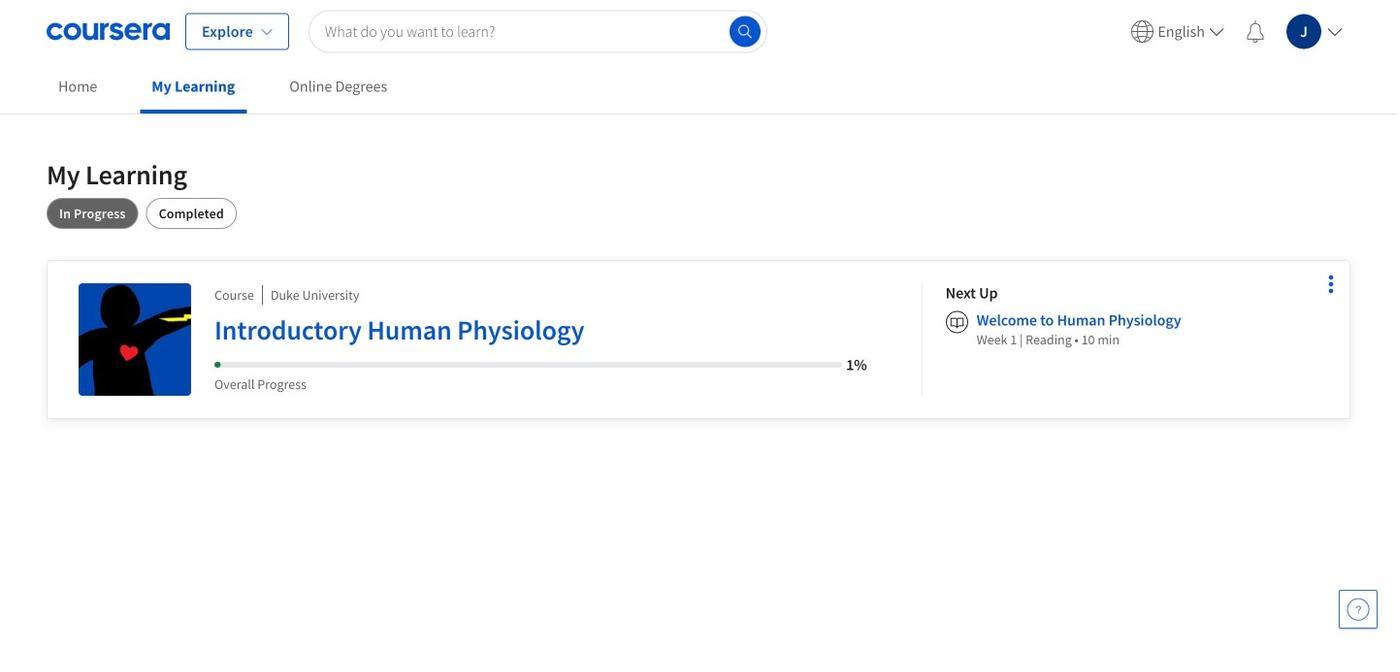 Task type: locate. For each thing, give the bounding box(es) containing it.
tab list
[[47, 198, 1351, 229]]

None search field
[[309, 10, 768, 53]]

What do you want to learn? text field
[[309, 10, 768, 53]]



Task type: vqa. For each thing, say whether or not it's contained in the screenshot.
bottommost for
no



Task type: describe. For each thing, give the bounding box(es) containing it.
introductory human physiology image
[[79, 283, 191, 396]]

coursera image
[[47, 16, 170, 47]]

more option for introductory human physiology image
[[1318, 271, 1345, 298]]

help center image
[[1347, 598, 1370, 621]]



